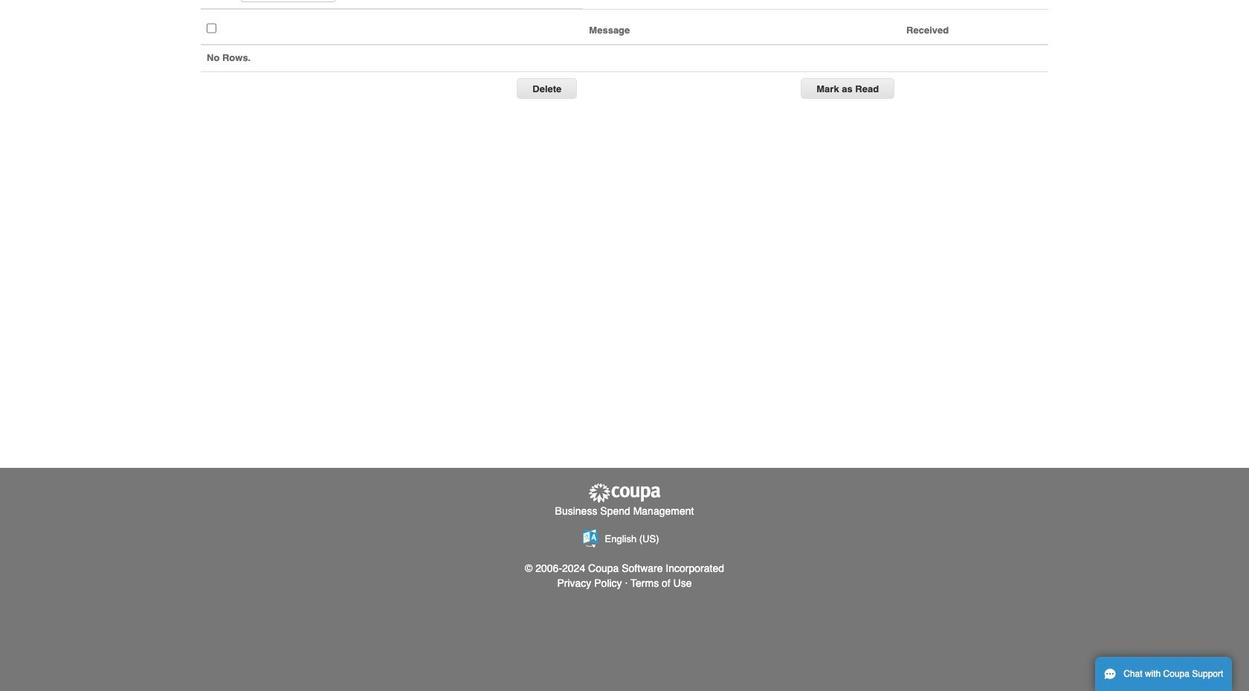 Task type: describe. For each thing, give the bounding box(es) containing it.
coupa supplier portal image
[[588, 483, 662, 504]]



Task type: vqa. For each thing, say whether or not it's contained in the screenshot.
the Coupa Supplier Portal image
yes



Task type: locate. For each thing, give the bounding box(es) containing it.
None checkbox
[[207, 19, 216, 38]]



